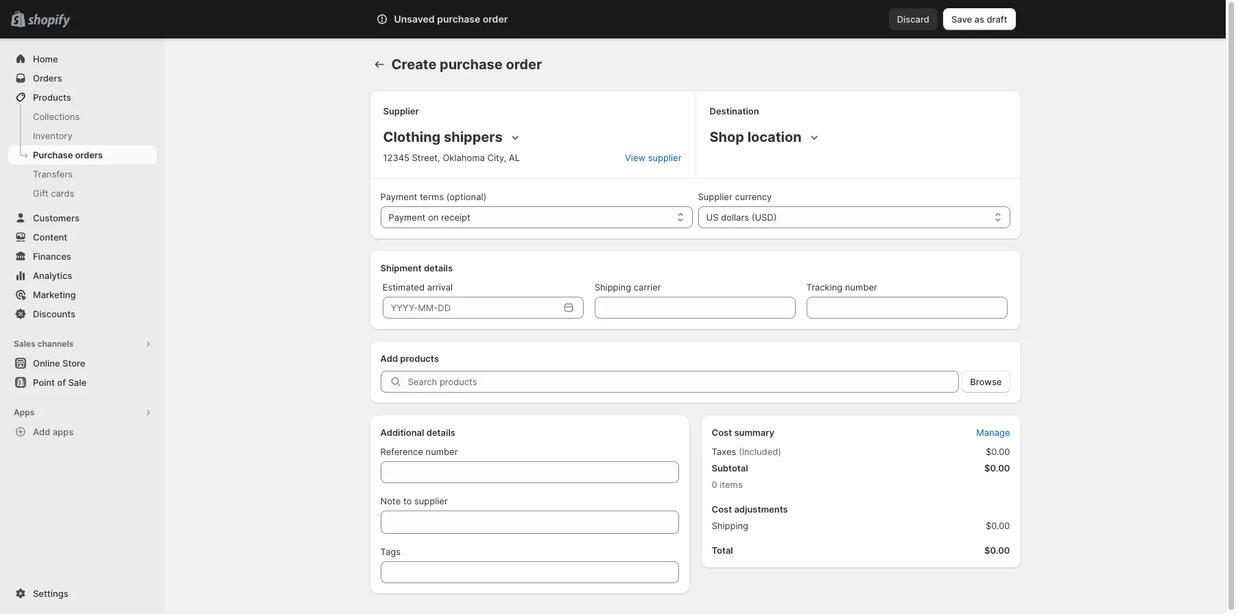 Task type: vqa. For each thing, say whether or not it's contained in the screenshot.
"Cost summary"
yes



Task type: describe. For each thing, give the bounding box(es) containing it.
arrival
[[427, 282, 453, 293]]

cost adjustments
[[712, 504, 788, 515]]

inventory
[[33, 130, 72, 141]]

gift
[[33, 188, 48, 199]]

save as draft
[[952, 14, 1008, 25]]

discard link
[[889, 8, 938, 30]]

additional
[[380, 427, 424, 438]]

note
[[380, 496, 401, 507]]

12345 street, oklahoma city, al
[[383, 152, 520, 163]]

view
[[625, 152, 646, 163]]

city,
[[487, 152, 506, 163]]

purchase orders
[[33, 150, 103, 161]]

(usd)
[[752, 212, 777, 223]]

taxes (included)
[[712, 447, 782, 458]]

unsaved
[[394, 13, 435, 25]]

payment terms (optional)
[[380, 191, 487, 202]]

purchase for unsaved
[[437, 13, 481, 25]]

tracking
[[807, 282, 843, 293]]

sales channels button
[[8, 335, 156, 354]]

Reference number text field
[[380, 462, 679, 484]]

transfers link
[[8, 165, 156, 184]]

gift cards link
[[8, 184, 156, 203]]

purchase orders link
[[8, 145, 156, 165]]

us
[[706, 212, 719, 223]]

view supplier
[[625, 152, 682, 163]]

shopify image
[[28, 14, 70, 28]]

shipping carrier
[[595, 282, 661, 293]]

destination
[[710, 106, 759, 117]]

al
[[509, 152, 520, 163]]

discounts
[[33, 309, 75, 320]]

$0.00 for subtotal
[[985, 463, 1010, 474]]

tracking number
[[807, 282, 877, 293]]

draft
[[987, 14, 1008, 25]]

dollars
[[721, 212, 749, 223]]

add products
[[380, 353, 439, 364]]

manage
[[976, 427, 1010, 438]]

(optional)
[[446, 191, 487, 202]]

items
[[720, 480, 743, 491]]

settings
[[33, 589, 68, 600]]

supplier for supplier
[[383, 106, 419, 117]]

(included)
[[739, 447, 782, 458]]

orders
[[75, 150, 103, 161]]

order for unsaved purchase order
[[483, 13, 508, 25]]

save as draft button
[[943, 8, 1016, 30]]

online store
[[33, 358, 85, 369]]

add apps button
[[8, 423, 156, 442]]

shop
[[710, 129, 744, 145]]

note to supplier
[[380, 496, 448, 507]]

inventory link
[[8, 126, 156, 145]]

discounts link
[[8, 305, 156, 324]]

marketing link
[[8, 285, 156, 305]]

receipt
[[441, 212, 470, 223]]

point of sale button
[[0, 373, 165, 392]]

create purchase order
[[391, 56, 542, 73]]

carrier
[[634, 282, 661, 293]]

order for create purchase order
[[506, 56, 542, 73]]

12345
[[383, 152, 410, 163]]

supplier currency
[[698, 191, 772, 202]]

content link
[[8, 228, 156, 247]]

finances link
[[8, 247, 156, 266]]

content
[[33, 232, 67, 243]]

online store button
[[0, 354, 165, 373]]

shipment details
[[380, 263, 453, 274]]

sale
[[68, 377, 86, 388]]

collections link
[[8, 107, 156, 126]]

additional details
[[380, 427, 456, 438]]

subtotal
[[712, 463, 748, 474]]

channels
[[37, 339, 74, 349]]

orders
[[33, 73, 62, 84]]

store
[[62, 358, 85, 369]]

shop location button
[[707, 126, 824, 148]]

0
[[712, 480, 717, 491]]

online store link
[[8, 354, 156, 373]]

shop location
[[710, 129, 802, 145]]

unsaved purchase order
[[394, 13, 508, 25]]

payment on receipt
[[389, 212, 470, 223]]

online
[[33, 358, 60, 369]]

details for shipment details
[[424, 263, 453, 274]]

finances
[[33, 251, 71, 262]]

number for tracking number
[[845, 282, 877, 293]]



Task type: locate. For each thing, give the bounding box(es) containing it.
add inside button
[[33, 427, 50, 438]]

Tags text field
[[380, 562, 679, 584]]

1 vertical spatial supplier
[[698, 191, 733, 202]]

apps button
[[8, 403, 156, 423]]

products
[[400, 353, 439, 364]]

analytics link
[[8, 266, 156, 285]]

order
[[483, 13, 508, 25], [506, 56, 542, 73]]

summary
[[734, 427, 775, 438]]

add for add apps
[[33, 427, 50, 438]]

point of sale
[[33, 377, 86, 388]]

customers
[[33, 213, 80, 224]]

$0.00 for shipping
[[986, 521, 1010, 532]]

as
[[975, 14, 985, 25]]

number for reference number
[[426, 447, 458, 458]]

on
[[428, 212, 439, 223]]

home
[[33, 54, 58, 64]]

Tracking number text field
[[807, 297, 1008, 319]]

0 vertical spatial add
[[380, 353, 398, 364]]

0 vertical spatial payment
[[380, 191, 417, 202]]

gift cards
[[33, 188, 74, 199]]

clothing shippers button
[[380, 126, 525, 148]]

taxes
[[712, 447, 736, 458]]

details for additional details
[[427, 427, 456, 438]]

payment for payment terms (optional)
[[380, 191, 417, 202]]

0 horizontal spatial add
[[33, 427, 50, 438]]

add
[[380, 353, 398, 364], [33, 427, 50, 438]]

payment left on at top left
[[389, 212, 426, 223]]

apps
[[53, 427, 73, 438]]

shippers
[[444, 129, 503, 145]]

cost
[[712, 427, 732, 438], [712, 504, 732, 515]]

location
[[748, 129, 802, 145]]

1 vertical spatial supplier
[[414, 496, 448, 507]]

tags
[[380, 547, 401, 558]]

1 horizontal spatial supplier
[[698, 191, 733, 202]]

$0.00 for total
[[985, 545, 1010, 556]]

products
[[33, 92, 71, 103]]

supplier right view
[[648, 152, 682, 163]]

add for add products
[[380, 353, 398, 364]]

supplier up clothing
[[383, 106, 419, 117]]

to
[[403, 496, 412, 507]]

0 vertical spatial shipping
[[595, 282, 631, 293]]

cost for cost adjustments
[[712, 504, 732, 515]]

purchase down search
[[440, 56, 503, 73]]

cost for cost summary
[[712, 427, 732, 438]]

2 cost from the top
[[712, 504, 732, 515]]

adjustments
[[734, 504, 788, 515]]

Search products text field
[[408, 371, 959, 393]]

create
[[391, 56, 437, 73]]

purchase for create
[[440, 56, 503, 73]]

0 vertical spatial supplier
[[648, 152, 682, 163]]

of
[[57, 377, 66, 388]]

$0.00
[[986, 447, 1010, 458], [985, 463, 1010, 474], [986, 521, 1010, 532], [985, 545, 1010, 556]]

Note to supplier text field
[[380, 511, 679, 534]]

0 horizontal spatial shipping
[[595, 282, 631, 293]]

shipment
[[380, 263, 422, 274]]

number right 'tracking'
[[845, 282, 877, 293]]

point of sale link
[[8, 373, 156, 392]]

supplier right to
[[414, 496, 448, 507]]

save
[[952, 14, 972, 25]]

point
[[33, 377, 55, 388]]

shipping left carrier
[[595, 282, 631, 293]]

clothing shippers
[[383, 129, 503, 145]]

1 horizontal spatial supplier
[[648, 152, 682, 163]]

sales
[[14, 339, 35, 349]]

purchase
[[437, 13, 481, 25], [440, 56, 503, 73]]

purchase
[[33, 150, 73, 161]]

street,
[[412, 152, 440, 163]]

details up "arrival"
[[424, 263, 453, 274]]

1 horizontal spatial shipping
[[712, 521, 749, 532]]

settings link
[[8, 585, 156, 604]]

shipping for shipping carrier
[[595, 282, 631, 293]]

purchase right unsaved
[[437, 13, 481, 25]]

0 vertical spatial number
[[845, 282, 877, 293]]

Estimated arrival text field
[[383, 297, 559, 319]]

home link
[[8, 49, 156, 69]]

oklahoma
[[443, 152, 485, 163]]

estimated
[[383, 282, 425, 293]]

shipping for shipping
[[712, 521, 749, 532]]

1 vertical spatial add
[[33, 427, 50, 438]]

0 vertical spatial details
[[424, 263, 453, 274]]

0 vertical spatial supplier
[[383, 106, 419, 117]]

shipping down "cost adjustments"
[[712, 521, 749, 532]]

supplier inside dropdown button
[[648, 152, 682, 163]]

add apps
[[33, 427, 73, 438]]

add left the products
[[380, 353, 398, 364]]

0 horizontal spatial supplier
[[414, 496, 448, 507]]

0 vertical spatial purchase
[[437, 13, 481, 25]]

1 vertical spatial purchase
[[440, 56, 503, 73]]

cost up taxes
[[712, 427, 732, 438]]

payment for payment on receipt
[[389, 212, 426, 223]]

customers link
[[8, 209, 156, 228]]

0 horizontal spatial supplier
[[383, 106, 419, 117]]

payment left terms
[[380, 191, 417, 202]]

1 vertical spatial order
[[506, 56, 542, 73]]

1 vertical spatial shipping
[[712, 521, 749, 532]]

marketing
[[33, 290, 76, 301]]

cost down 0 items
[[712, 504, 732, 515]]

analytics
[[33, 270, 72, 281]]

orders link
[[8, 69, 156, 88]]

1 cost from the top
[[712, 427, 732, 438]]

1 vertical spatial details
[[427, 427, 456, 438]]

0 vertical spatial order
[[483, 13, 508, 25]]

cards
[[51, 188, 74, 199]]

1 vertical spatial payment
[[389, 212, 426, 223]]

transfers
[[33, 169, 73, 180]]

supplier
[[648, 152, 682, 163], [414, 496, 448, 507]]

1 horizontal spatial add
[[380, 353, 398, 364]]

1 vertical spatial number
[[426, 447, 458, 458]]

total
[[712, 545, 733, 556]]

add left apps
[[33, 427, 50, 438]]

apps
[[14, 408, 34, 418]]

0 items
[[712, 480, 743, 491]]

0 vertical spatial cost
[[712, 427, 732, 438]]

shipping
[[595, 282, 631, 293], [712, 521, 749, 532]]

currency
[[735, 191, 772, 202]]

details up reference number
[[427, 427, 456, 438]]

Shipping carrier text field
[[595, 297, 796, 319]]

reference number
[[380, 447, 458, 458]]

number
[[845, 282, 877, 293], [426, 447, 458, 458]]

number down additional details at bottom
[[426, 447, 458, 458]]

cost summary
[[712, 427, 775, 438]]

sales channels
[[14, 339, 74, 349]]

0 horizontal spatial number
[[426, 447, 458, 458]]

supplier for supplier currency
[[698, 191, 733, 202]]

view supplier button
[[617, 148, 690, 167]]

us dollars (usd)
[[706, 212, 777, 223]]

clothing
[[383, 129, 441, 145]]

supplier up us at the top of page
[[698, 191, 733, 202]]

1 horizontal spatial number
[[845, 282, 877, 293]]

search
[[437, 14, 466, 25]]

1 vertical spatial cost
[[712, 504, 732, 515]]



